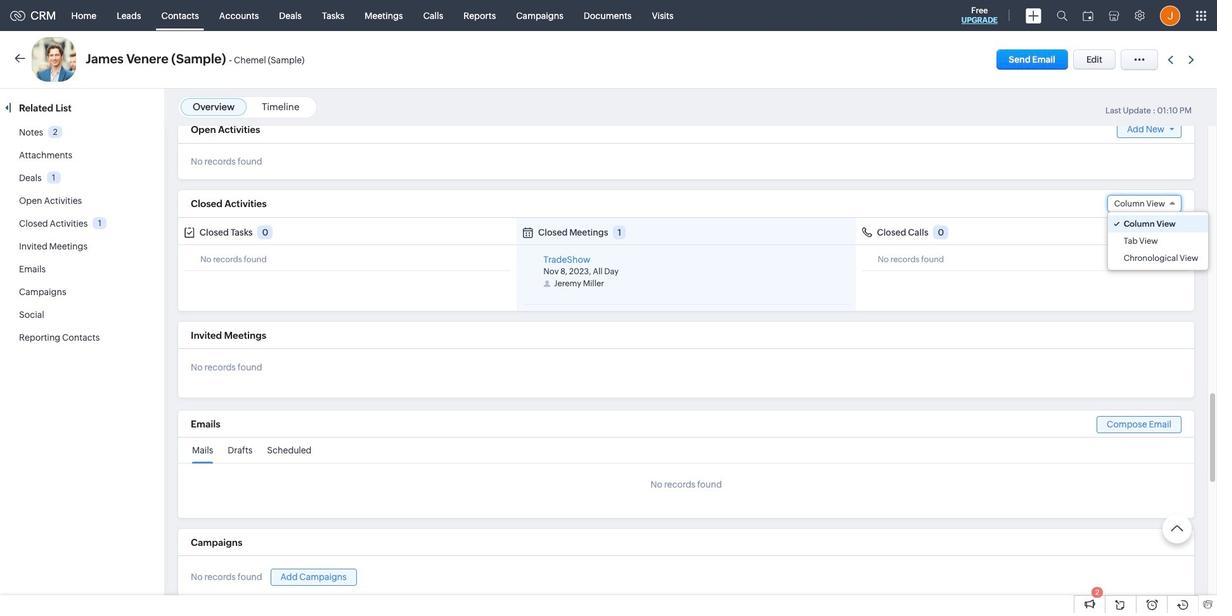 Task type: vqa. For each thing, say whether or not it's contained in the screenshot.
logo
yes



Task type: locate. For each thing, give the bounding box(es) containing it.
create menu image
[[1026, 8, 1042, 23]]

profile element
[[1153, 0, 1189, 31]]

profile image
[[1161, 5, 1181, 26]]

None field
[[1108, 195, 1182, 212]]

option
[[1108, 216, 1209, 233], [1108, 233, 1209, 250], [1108, 250, 1209, 267]]

list box
[[1108, 212, 1209, 270]]

1 option from the top
[[1108, 216, 1209, 233]]

search element
[[1050, 0, 1076, 31]]

logo image
[[10, 10, 25, 21]]

2 option from the top
[[1108, 233, 1209, 250]]



Task type: describe. For each thing, give the bounding box(es) containing it.
create menu element
[[1019, 0, 1050, 31]]

previous record image
[[1168, 55, 1174, 64]]

3 option from the top
[[1108, 250, 1209, 267]]

search image
[[1057, 10, 1068, 21]]

calendar image
[[1083, 10, 1094, 21]]

next record image
[[1189, 55, 1197, 64]]



